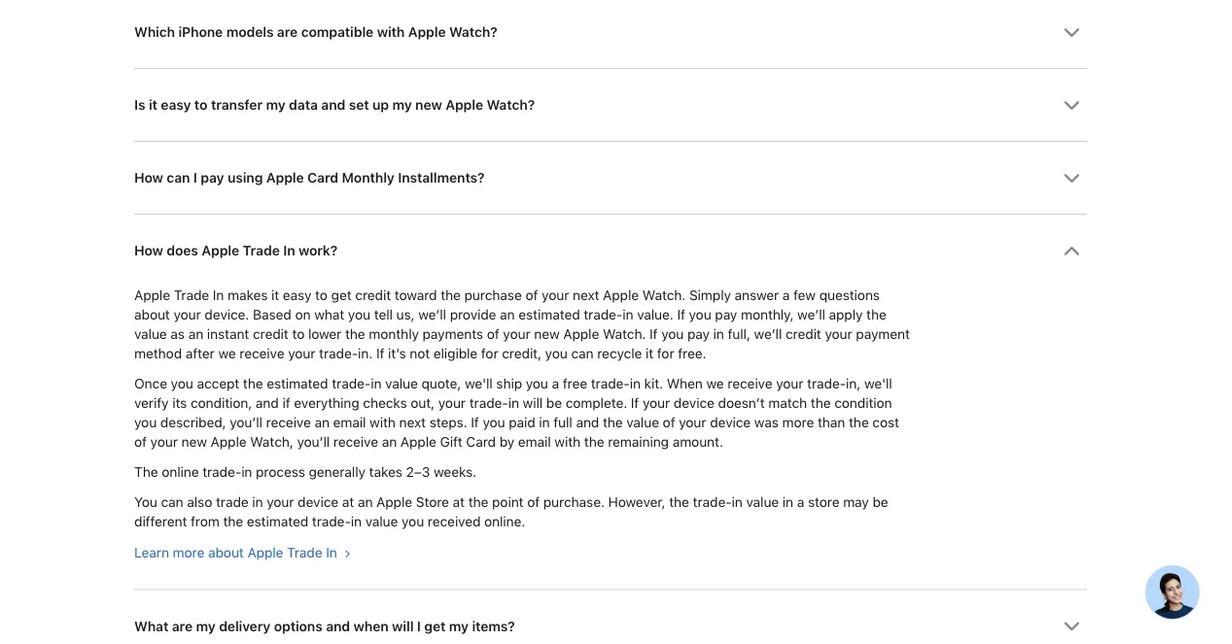 Task type: describe. For each thing, give the bounding box(es) containing it.
value left store
[[746, 495, 779, 512]]

toward
[[395, 287, 437, 304]]

the
[[134, 465, 158, 481]]

0 vertical spatial watch.
[[643, 287, 686, 304]]

value inside apple trade in makes it easy to get credit toward the purchase of your next apple watch. simply answer a few questions about your device. based on what you tell us, we'll provide an estimated trade-in value. if you pay monthly, we'll apply the value as an instant credit to lower the monthly payments of your new apple watch. if you pay in full, we'll credit your payment method after we receive your trade-in.  if it's not eligible for credit, you can recycle it for free.
[[134, 326, 167, 343]]

compatible
[[301, 24, 374, 41]]

chevrondown image for how does apple trade in work?
[[1064, 244, 1080, 260]]

and left set
[[321, 97, 345, 114]]

apple inside how does apple trade in work? dropdown button
[[202, 243, 239, 260]]

remaining
[[608, 434, 669, 451]]

receive up doesn't
[[728, 376, 773, 393]]

you left tell
[[348, 307, 370, 323]]

installments?
[[398, 170, 485, 187]]

list item containing how does apple trade in work?
[[134, 214, 1087, 590]]

0 horizontal spatial more
[[173, 545, 204, 561]]

apple inside how can i pay using apple card monthly installments? dropdown button
[[266, 170, 304, 187]]

2 we'll from the left
[[865, 376, 892, 393]]

estimated inside once you accept the estimated trade-in value quote, we'll ship you a free trade-in kit. when we receive your trade-in, we'll verify its condition, and if everything checks out, your trade-in will be complete. if your device doesn't match the condition you described, you'll receive an email with next steps. if you paid in full and the value of your device was more than the cost of your new apple watch, you'll receive an apple gift card by email with the remaining amount.
[[267, 376, 328, 393]]

pay inside dropdown button
[[201, 170, 224, 187]]

apple up the value.
[[603, 287, 639, 304]]

apple up 2–3
[[400, 434, 436, 451]]

in inside apple trade in makes it easy to get credit toward the purchase of your next apple watch. simply answer a few questions about your device. based on what you tell us, we'll provide an estimated trade-in value. if you pay monthly, we'll apply the value as an instant credit to lower the monthly payments of your new apple watch. if you pay in full, we'll credit your payment method after we receive your trade-in.  if it's not eligible for credit, you can recycle it for free.
[[213, 287, 224, 304]]

be inside once you accept the estimated trade-in value quote, we'll ship you a free trade-in kit. when we receive your trade-in, we'll verify its condition, and if everything checks out, your trade-in will be complete. if your device doesn't match the condition you described, you'll receive an email with next steps. if you paid in full and the value of your device was more than the cost of your new apple watch, you'll receive an apple gift card by email with the remaining amount.
[[546, 396, 562, 412]]

is it easy to transfer my data and set up my new apple watch?
[[134, 97, 535, 114]]

may
[[843, 495, 869, 512]]

based
[[253, 307, 292, 323]]

tell
[[374, 307, 393, 323]]

you down verify
[[134, 415, 157, 431]]

checks
[[363, 396, 407, 412]]

apple down trade
[[247, 545, 283, 561]]

you right "ship"
[[526, 376, 548, 393]]

1 horizontal spatial credit
[[355, 287, 391, 304]]

trade- up complete.
[[591, 376, 630, 393]]

apple inside you can also trade in your device at an apple store at the point of purchase. however, the trade-in value in a store may be different from the estimated trade-in value you received online.
[[376, 495, 412, 512]]

questions
[[820, 287, 880, 304]]

if
[[282, 396, 290, 412]]

your inside you can also trade in your device at an apple store at the point of purchase. however, the trade-in value in a store may be different from the estimated trade-in value you received online.
[[267, 495, 294, 512]]

quote,
[[421, 376, 461, 393]]

it's
[[388, 346, 406, 362]]

monthly
[[369, 326, 419, 343]]

1 vertical spatial watch.
[[603, 326, 646, 343]]

an down everything
[[315, 415, 330, 431]]

accept
[[197, 376, 239, 393]]

of down provide
[[487, 326, 499, 343]]

your up credit,
[[503, 326, 531, 343]]

different
[[134, 515, 187, 531]]

kit.
[[644, 376, 663, 393]]

which iphone models are compatible with apple watch?
[[134, 24, 497, 41]]

verify
[[134, 396, 169, 412]]

apply
[[829, 307, 863, 323]]

we inside once you accept the estimated trade-in value quote, we'll ship you a free trade-in kit. when we receive your trade-in, we'll verify its condition, and if everything checks out, your trade-in will be complete. if your device doesn't match the condition you described, you'll receive an email with next steps. if you paid in full and the value of your device was more than the cost of your new apple watch, you'll receive an apple gift card by email with the remaining amount.
[[707, 376, 724, 393]]

of up the
[[134, 434, 147, 451]]

in,
[[846, 376, 861, 393]]

apple down condition,
[[211, 434, 247, 451]]

however,
[[608, 495, 666, 512]]

steps.
[[430, 415, 467, 431]]

will inside dropdown button
[[392, 619, 414, 635]]

learn more about apple trade in link
[[134, 545, 351, 561]]

answer
[[735, 287, 779, 304]]

data
[[289, 97, 318, 114]]

lower
[[308, 326, 342, 343]]

store
[[416, 495, 449, 512]]

trade- up everything
[[332, 376, 371, 393]]

transfer
[[211, 97, 263, 114]]

recycle
[[597, 346, 642, 362]]

described,
[[160, 415, 226, 431]]

amount.
[[673, 434, 723, 451]]

2 at from the left
[[453, 495, 465, 512]]

takes
[[369, 465, 403, 481]]

2 for from the left
[[657, 346, 674, 362]]

value up checks
[[385, 376, 418, 393]]

about inside apple trade in makes it easy to get credit toward the purchase of your next apple watch. simply answer a few questions about your device. based on what you tell us, we'll provide an estimated trade-in value. if you pay monthly, we'll apply the value as an instant credit to lower the monthly payments of your new apple watch. if you pay in full, we'll credit your payment method after we receive your trade-in.  if it's not eligible for credit, you can recycle it for free.
[[134, 307, 170, 323]]

also
[[187, 495, 212, 512]]

my left data
[[266, 97, 286, 114]]

instant
[[207, 326, 249, 343]]

learn more about apple trade in
[[134, 545, 341, 561]]

in.
[[358, 346, 373, 362]]

easy inside dropdown button
[[161, 97, 191, 114]]

payments
[[423, 326, 483, 343]]

estimated inside apple trade in makes it easy to get credit toward the purchase of your next apple watch. simply answer a few questions about your device. based on what you tell us, we'll provide an estimated trade-in value. if you pay monthly, we'll apply the value as an instant credit to lower the monthly payments of your new apple watch. if you pay in full, we'll credit your payment method after we receive your trade-in.  if it's not eligible for credit, you can recycle it for free.
[[519, 307, 580, 323]]

and left 'if'
[[256, 396, 279, 412]]

trade- up recycle
[[584, 307, 623, 323]]

trade- up than at the right of the page
[[807, 376, 846, 393]]

if down the value.
[[650, 326, 658, 343]]

trade- down the amount.
[[693, 495, 732, 512]]

0 horizontal spatial we'll
[[418, 307, 446, 323]]

1 horizontal spatial to
[[292, 326, 305, 343]]

purchase.
[[543, 495, 605, 512]]

set
[[349, 97, 369, 114]]

options
[[274, 619, 323, 635]]

new inside dropdown button
[[415, 97, 442, 114]]

new inside once you accept the estimated trade-in value quote, we'll ship you a free trade-in kit. when we receive your trade-in, we'll verify its condition, and if everything checks out, your trade-in will be complete. if your device doesn't match the condition you described, you'll receive an email with next steps. if you paid in full and the value of your device was more than the cost of your new apple watch, you'll receive an apple gift card by email with the remaining amount.
[[181, 434, 207, 451]]

trade- up trade
[[202, 465, 241, 481]]

can inside apple trade in makes it easy to get credit toward the purchase of your next apple watch. simply answer a few questions about your device. based on what you tell us, we'll provide an estimated trade-in value. if you pay monthly, we'll apply the value as an instant credit to lower the monthly payments of your new apple watch. if you pay in full, we'll credit your payment method after we receive your trade-in.  if it's not eligible for credit, you can recycle it for free.
[[571, 346, 594, 362]]

0 vertical spatial device
[[674, 396, 715, 412]]

what
[[134, 619, 168, 635]]

value down takes
[[365, 515, 398, 531]]

apple up recycle
[[563, 326, 599, 343]]

its
[[172, 396, 187, 412]]

your down 'lower'
[[288, 346, 315, 362]]

trade inside apple trade in makes it easy to get credit toward the purchase of your next apple watch. simply answer a few questions about your device. based on what you tell us, we'll provide an estimated trade-in value. if you pay monthly, we'll apply the value as an instant credit to lower the monthly payments of your new apple watch. if you pay in full, we'll credit your payment method after we receive your trade-in.  if it's not eligible for credit, you can recycle it for free.
[[174, 287, 209, 304]]

full,
[[728, 326, 751, 343]]

your up 'steps.'
[[438, 396, 466, 412]]

an inside you can also trade in your device at an apple store at the point of purchase. however, the trade-in value in a store may be different from the estimated trade-in value you received online.
[[358, 495, 373, 512]]

work?
[[299, 243, 338, 260]]

1 vertical spatial with
[[370, 415, 396, 431]]

from
[[191, 515, 220, 531]]

of up the amount.
[[663, 415, 675, 431]]

your up online
[[150, 434, 178, 451]]

than
[[818, 415, 845, 431]]

apple inside 'which iphone models are compatible with apple watch?' dropdown button
[[408, 24, 446, 41]]

can for card
[[167, 170, 190, 187]]

you up its
[[171, 376, 193, 393]]

learn
[[134, 545, 169, 561]]

an down purchase
[[500, 307, 515, 323]]

receive down 'if'
[[266, 415, 311, 431]]

1 horizontal spatial you'll
[[297, 434, 330, 451]]

my right the up at the left top of the page
[[392, 97, 412, 114]]

paid
[[509, 415, 536, 431]]

can for device
[[161, 495, 183, 512]]

if right in. at the bottom of page
[[376, 346, 384, 362]]

2–3
[[406, 465, 430, 481]]

after
[[186, 346, 215, 362]]

payment
[[856, 326, 910, 343]]

my left items?
[[449, 619, 469, 635]]

2 vertical spatial trade
[[287, 545, 322, 561]]

and down complete.
[[576, 415, 599, 431]]

an right the as
[[188, 326, 203, 343]]

and left when
[[326, 619, 350, 635]]

when
[[667, 376, 703, 393]]

chevrondown image for is it easy to transfer my data and set up my new apple watch?
[[1064, 98, 1080, 114]]

weeks.
[[434, 465, 477, 481]]

as
[[171, 326, 185, 343]]

when
[[354, 619, 389, 635]]

your up the as
[[174, 307, 201, 323]]

ship
[[496, 376, 522, 393]]

of inside you can also trade in your device at an apple store at the point of purchase. however, the trade-in value in a store may be different from the estimated trade-in value you received online.
[[527, 495, 540, 512]]

received
[[428, 515, 481, 531]]

next inside once you accept the estimated trade-in value quote, we'll ship you a free trade-in kit. when we receive your trade-in, we'll verify its condition, and if everything checks out, your trade-in will be complete. if your device doesn't match the condition you described, you'll receive an email with next steps. if you paid in full and the value of your device was more than the cost of your new apple watch, you'll receive an apple gift card by email with the remaining amount.
[[399, 415, 426, 431]]

what are my delivery options and when will i get my items?
[[134, 619, 515, 635]]

your up the amount.
[[679, 415, 706, 431]]

1 horizontal spatial we'll
[[754, 326, 782, 343]]

eligible
[[434, 346, 478, 362]]

will inside once you accept the estimated trade-in value quote, we'll ship you a free trade-in kit. when we receive your trade-in, we'll verify its condition, and if everything checks out, your trade-in will be complete. if your device doesn't match the condition you described, you'll receive an email with next steps. if you paid in full and the value of your device was more than the cost of your new apple watch, you'll receive an apple gift card by email with the remaining amount.
[[523, 396, 543, 412]]

2 horizontal spatial in
[[326, 545, 337, 561]]

point
[[492, 495, 524, 512]]

using
[[228, 170, 263, 187]]

process
[[256, 465, 305, 481]]

you down the value.
[[661, 326, 684, 343]]

to inside dropdown button
[[194, 97, 208, 114]]

makes
[[228, 287, 268, 304]]

a inside once you accept the estimated trade-in value quote, we'll ship you a free trade-in kit. when we receive your trade-in, we'll verify its condition, and if everything checks out, your trade-in will be complete. if your device doesn't match the condition you described, you'll receive an email with next steps. if you paid in full and the value of your device was more than the cost of your new apple watch, you'll receive an apple gift card by email with the remaining amount.
[[552, 376, 559, 393]]

your down apply
[[825, 326, 853, 343]]

a inside you can also trade in your device at an apple store at the point of purchase. however, the trade-in value in a store may be different from the estimated trade-in value you received online.
[[797, 495, 804, 512]]

online
[[162, 465, 199, 481]]

doesn't
[[718, 396, 765, 412]]

easy inside apple trade in makes it easy to get credit toward the purchase of your next apple watch. simply answer a few questions about your device. based on what you tell us, we'll provide an estimated trade-in value. if you pay monthly, we'll apply the value as an instant credit to lower the monthly payments of your new apple watch. if you pay in full, we'll credit your payment method after we receive your trade-in.  if it's not eligible for credit, you can recycle it for free.
[[283, 287, 312, 304]]

receive up generally
[[333, 434, 378, 451]]

get inside apple trade in makes it easy to get credit toward the purchase of your next apple watch. simply answer a few questions about your device. based on what you tell us, we'll provide an estimated trade-in value. if you pay monthly, we'll apply the value as an instant credit to lower the monthly payments of your new apple watch. if you pay in full, we'll credit your payment method after we receive your trade-in.  if it's not eligible for credit, you can recycle it for free.
[[331, 287, 352, 304]]

free.
[[678, 346, 706, 362]]

items?
[[472, 619, 515, 635]]

be inside you can also trade in your device at an apple store at the point of purchase. however, the trade-in value in a store may be different from the estimated trade-in value you received online.
[[873, 495, 888, 512]]

your down kit.
[[643, 396, 670, 412]]

apple trade in makes it easy to get credit toward the purchase of your next apple watch. simply answer a few questions about your device. based on what you tell us, we'll provide an estimated trade-in value. if you pay monthly, we'll apply the value as an instant credit to lower the monthly payments of your new apple watch. if you pay in full, we'll credit your payment method after we receive your trade-in.  if it's not eligible for credit, you can recycle it for free.
[[134, 287, 910, 362]]

my left "delivery"
[[196, 619, 216, 635]]



Task type: locate. For each thing, give the bounding box(es) containing it.
2 vertical spatial it
[[646, 346, 654, 362]]

1 vertical spatial device
[[710, 415, 751, 431]]

2 vertical spatial can
[[161, 495, 183, 512]]

device down doesn't
[[710, 415, 751, 431]]

you'll down condition,
[[230, 415, 262, 431]]

new inside apple trade in makes it easy to get credit toward the purchase of your next apple watch. simply answer a few questions about your device. based on what you tell us, we'll provide an estimated trade-in value. if you pay monthly, we'll apply the value as an instant credit to lower the monthly payments of your new apple watch. if you pay in full, we'll credit your payment method after we receive your trade-in.  if it's not eligible for credit, you can recycle it for free.
[[534, 326, 560, 343]]

we'll left "ship"
[[465, 376, 493, 393]]

next
[[573, 287, 599, 304], [399, 415, 426, 431]]

be up the 'full'
[[546, 396, 562, 412]]

your up match
[[776, 376, 804, 393]]

next inside apple trade in makes it easy to get credit toward the purchase of your next apple watch. simply answer a few questions about your device. based on what you tell us, we'll provide an estimated trade-in value. if you pay monthly, we'll apply the value as an instant credit to lower the monthly payments of your new apple watch. if you pay in full, we'll credit your payment method after we receive your trade-in.  if it's not eligible for credit, you can recycle it for free.
[[573, 287, 599, 304]]

0 horizontal spatial credit
[[253, 326, 289, 343]]

apple right compatible
[[408, 24, 446, 41]]

device down when
[[674, 396, 715, 412]]

1 chevrondown image from the top
[[1064, 171, 1080, 187]]

trade- down generally
[[312, 515, 351, 531]]

card inside how can i pay using apple card monthly installments? dropdown button
[[307, 170, 338, 187]]

0 vertical spatial it
[[149, 97, 157, 114]]

trade- down 'lower'
[[319, 346, 358, 362]]

receive
[[239, 346, 284, 362], [728, 376, 773, 393], [266, 415, 311, 431], [333, 434, 378, 451]]

chevrondown image inside how can i pay using apple card monthly installments? dropdown button
[[1064, 171, 1080, 187]]

1 vertical spatial we
[[707, 376, 724, 393]]

new down described,
[[181, 434, 207, 451]]

1 horizontal spatial trade
[[243, 243, 280, 260]]

2 vertical spatial pay
[[688, 326, 710, 343]]

in
[[623, 307, 634, 323], [713, 326, 724, 343], [371, 376, 382, 393], [630, 376, 641, 393], [508, 396, 519, 412], [539, 415, 550, 431], [241, 465, 252, 481], [252, 495, 263, 512], [732, 495, 743, 512], [783, 495, 794, 512], [351, 515, 362, 531]]

models
[[226, 24, 274, 41]]

chevrondown image inside is it easy to transfer my data and set up my new apple watch? dropdown button
[[1064, 98, 1080, 114]]

i right when
[[417, 619, 421, 635]]

1 vertical spatial chevrondown image
[[1064, 244, 1080, 260]]

be
[[546, 396, 562, 412], [873, 495, 888, 512]]

pay
[[201, 170, 224, 187], [715, 307, 737, 323], [688, 326, 710, 343]]

the online trade-in process generally takes 2–3 weeks.
[[134, 465, 477, 481]]

1 vertical spatial card
[[466, 434, 496, 451]]

free
[[563, 376, 587, 393]]

1 vertical spatial pay
[[715, 307, 737, 323]]

card inside once you accept the estimated trade-in value quote, we'll ship you a free trade-in kit. when we receive your trade-in, we'll verify its condition, and if everything checks out, your trade-in will be complete. if your device doesn't match the condition you described, you'll receive an email with next steps. if you paid in full and the value of your device was more than the cost of your new apple watch, you'll receive an apple gift card by email with the remaining amount.
[[466, 434, 496, 451]]

1 horizontal spatial new
[[415, 97, 442, 114]]

complete.
[[566, 396, 627, 412]]

delivery
[[219, 619, 271, 635]]

you down simply
[[689, 307, 711, 323]]

2 vertical spatial with
[[555, 434, 581, 451]]

by
[[500, 434, 515, 451]]

1 horizontal spatial i
[[417, 619, 421, 635]]

1 horizontal spatial next
[[573, 287, 599, 304]]

credit down based
[[253, 326, 289, 343]]

with
[[377, 24, 405, 41], [370, 415, 396, 431], [555, 434, 581, 451]]

will
[[523, 396, 543, 412], [392, 619, 414, 635]]

credit down few
[[786, 326, 822, 343]]

2 horizontal spatial credit
[[786, 326, 822, 343]]

not
[[410, 346, 430, 362]]

1 vertical spatial about
[[208, 545, 244, 561]]

up
[[372, 97, 389, 114]]

0 vertical spatial with
[[377, 24, 405, 41]]

0 vertical spatial chevrondown image
[[1064, 25, 1080, 41]]

trade- down "ship"
[[469, 396, 508, 412]]

2 horizontal spatial we'll
[[798, 307, 825, 323]]

to
[[194, 97, 208, 114], [315, 287, 328, 304], [292, 326, 305, 343]]

an down takes
[[358, 495, 373, 512]]

receive down instant at the left bottom
[[239, 346, 284, 362]]

value.
[[637, 307, 674, 323]]

match
[[769, 396, 807, 412]]

we'll down few
[[798, 307, 825, 323]]

0 horizontal spatial it
[[149, 97, 157, 114]]

0 horizontal spatial are
[[172, 619, 193, 635]]

0 vertical spatial how
[[134, 170, 163, 187]]

1 horizontal spatial will
[[523, 396, 543, 412]]

estimated up learn more about apple trade in link
[[247, 515, 308, 531]]

1 for from the left
[[481, 346, 498, 362]]

0 horizontal spatial you'll
[[230, 415, 262, 431]]

can up free
[[571, 346, 594, 362]]

1 horizontal spatial are
[[277, 24, 298, 41]]

if right the value.
[[677, 307, 685, 323]]

3 chevrondown image from the top
[[1064, 619, 1080, 636]]

watch?
[[449, 24, 497, 41], [487, 97, 535, 114]]

1 horizontal spatial for
[[657, 346, 674, 362]]

0 vertical spatial easy
[[161, 97, 191, 114]]

1 horizontal spatial a
[[783, 287, 790, 304]]

trade up device.
[[174, 287, 209, 304]]

we'll up 'condition'
[[865, 376, 892, 393]]

0 horizontal spatial new
[[181, 434, 207, 451]]

in
[[283, 243, 295, 260], [213, 287, 224, 304], [326, 545, 337, 561]]

more inside once you accept the estimated trade-in value quote, we'll ship you a free trade-in kit. when we receive your trade-in, we'll verify its condition, and if everything checks out, your trade-in will be complete. if your device doesn't match the condition you described, you'll receive an email with next steps. if you paid in full and the value of your device was more than the cost of your new apple watch, you'll receive an apple gift card by email with the remaining amount.
[[782, 415, 814, 431]]

it right is
[[149, 97, 157, 114]]

1 horizontal spatial we
[[707, 376, 724, 393]]

0 horizontal spatial will
[[392, 619, 414, 635]]

for left credit,
[[481, 346, 498, 362]]

chevrondown image inside 'which iphone models are compatible with apple watch?' dropdown button
[[1064, 25, 1080, 41]]

apple inside is it easy to transfer my data and set up my new apple watch? dropdown button
[[446, 97, 483, 114]]

how does apple trade in work? button
[[134, 215, 1087, 287]]

credit,
[[502, 346, 542, 362]]

easy
[[161, 97, 191, 114], [283, 287, 312, 304]]

you'll up the online trade-in process generally takes 2–3 weeks.
[[297, 434, 330, 451]]

0 horizontal spatial next
[[399, 415, 426, 431]]

it right recycle
[[646, 346, 654, 362]]

0 horizontal spatial easy
[[161, 97, 191, 114]]

in left work?
[[283, 243, 295, 260]]

how can i pay using apple card monthly installments?
[[134, 170, 485, 187]]

apple down takes
[[376, 495, 412, 512]]

0 horizontal spatial for
[[481, 346, 498, 362]]

1 horizontal spatial in
[[283, 243, 295, 260]]

get up what
[[331, 287, 352, 304]]

2 vertical spatial device
[[298, 495, 339, 512]]

chevrondown image inside what are my delivery options and when will i get my items? dropdown button
[[1064, 619, 1080, 636]]

apple right 'using'
[[266, 170, 304, 187]]

2 horizontal spatial new
[[534, 326, 560, 343]]

trade inside dropdown button
[[243, 243, 280, 260]]

device inside you can also trade in your device at an apple store at the point of purchase. however, the trade-in value in a store may be different from the estimated trade-in value you received online.
[[298, 495, 339, 512]]

1 horizontal spatial be
[[873, 495, 888, 512]]

what
[[314, 307, 344, 323]]

0 horizontal spatial we
[[218, 346, 236, 362]]

in up what are my delivery options and when will i get my items?
[[326, 545, 337, 561]]

on
[[295, 307, 311, 323]]

0 horizontal spatial at
[[342, 495, 354, 512]]

can inside you can also trade in your device at an apple store at the point of purchase. however, the trade-in value in a store may be different from the estimated trade-in value you received online.
[[161, 495, 183, 512]]

watch. up recycle
[[603, 326, 646, 343]]

pay up full,
[[715, 307, 737, 323]]

how for how does apple trade in work?
[[134, 243, 163, 260]]

we right when
[[707, 376, 724, 393]]

0 vertical spatial get
[[331, 287, 352, 304]]

1 horizontal spatial it
[[271, 287, 279, 304]]

if right 'steps.'
[[471, 415, 479, 431]]

0 vertical spatial card
[[307, 170, 338, 187]]

0 vertical spatial new
[[415, 97, 442, 114]]

1 vertical spatial will
[[392, 619, 414, 635]]

chevrondown image for which iphone models are compatible with apple watch?
[[1064, 25, 1080, 41]]

an up takes
[[382, 434, 397, 451]]

list item
[[134, 214, 1087, 590]]

full
[[554, 415, 572, 431]]

you can also trade in your device at an apple store at the point of purchase. however, the trade-in value in a store may be different from the estimated trade-in value you received online.
[[134, 495, 888, 531]]

chevrondown image
[[1064, 171, 1080, 187], [1064, 244, 1080, 260]]

get left items?
[[424, 619, 446, 635]]

we'll
[[465, 376, 493, 393], [865, 376, 892, 393]]

1 vertical spatial to
[[315, 287, 328, 304]]

0 horizontal spatial i
[[193, 170, 197, 187]]

2 horizontal spatial to
[[315, 287, 328, 304]]

about
[[134, 307, 170, 323], [208, 545, 244, 561]]

estimated up credit,
[[519, 307, 580, 323]]

value up the remaining
[[627, 415, 659, 431]]

1 horizontal spatial we'll
[[865, 376, 892, 393]]

gift
[[440, 434, 463, 451]]

how can i pay using apple card monthly installments? button
[[134, 142, 1087, 214]]

i left 'using'
[[193, 170, 197, 187]]

of right point
[[527, 495, 540, 512]]

is it easy to transfer my data and set up my new apple watch? button
[[134, 69, 1087, 141]]

card left by
[[466, 434, 496, 451]]

you up by
[[483, 415, 505, 431]]

estimated inside you can also trade in your device at an apple store at the point of purchase. however, the trade-in value in a store may be different from the estimated trade-in value you received online.
[[247, 515, 308, 531]]

2 vertical spatial estimated
[[247, 515, 308, 531]]

does
[[167, 243, 198, 260]]

1 vertical spatial can
[[571, 346, 594, 362]]

credit
[[355, 287, 391, 304], [253, 326, 289, 343], [786, 326, 822, 343]]

condition
[[835, 396, 892, 412]]

get inside dropdown button
[[424, 619, 446, 635]]

in inside dropdown button
[[283, 243, 295, 260]]

estimated up 'if'
[[267, 376, 328, 393]]

2 how from the top
[[134, 243, 163, 260]]

email down everything
[[333, 415, 366, 431]]

a inside apple trade in makes it easy to get credit toward the purchase of your next apple watch. simply answer a few questions about your device. based on what you tell us, we'll provide an estimated trade-in value. if you pay monthly, we'll apply the value as an instant credit to lower the monthly payments of your new apple watch. if you pay in full, we'll credit your payment method after we receive your trade-in.  if it's not eligible for credit, you can recycle it for free.
[[783, 287, 790, 304]]

out,
[[411, 396, 435, 412]]

monthly
[[342, 170, 395, 187]]

of right purchase
[[526, 287, 538, 304]]

1 we'll from the left
[[465, 376, 493, 393]]

how down is
[[134, 170, 163, 187]]

at up received
[[453, 495, 465, 512]]

was
[[755, 415, 779, 431]]

next down how does apple trade in work? dropdown button
[[573, 287, 599, 304]]

1 horizontal spatial at
[[453, 495, 465, 512]]

if right complete.
[[631, 396, 639, 412]]

2 horizontal spatial trade
[[287, 545, 322, 561]]

iphone
[[178, 24, 223, 41]]

chevrondown image inside how does apple trade in work? dropdown button
[[1064, 244, 1080, 260]]

0 vertical spatial i
[[193, 170, 197, 187]]

a left few
[[783, 287, 790, 304]]

generally
[[309, 465, 366, 481]]

chevrondown image for what are my delivery options and when will i get my items?
[[1064, 619, 1080, 636]]

how inside list item
[[134, 243, 163, 260]]

a
[[783, 287, 790, 304], [552, 376, 559, 393], [797, 495, 804, 512]]

the
[[441, 287, 461, 304], [867, 307, 887, 323], [345, 326, 365, 343], [243, 376, 263, 393], [811, 396, 831, 412], [603, 415, 623, 431], [849, 415, 869, 431], [584, 434, 604, 451], [468, 495, 489, 512], [669, 495, 689, 512], [223, 515, 243, 531]]

can inside dropdown button
[[167, 170, 190, 187]]

with inside dropdown button
[[377, 24, 405, 41]]

method
[[134, 346, 182, 362]]

0 vertical spatial we
[[218, 346, 236, 362]]

will up paid
[[523, 396, 543, 412]]

1 horizontal spatial more
[[782, 415, 814, 431]]

which
[[134, 24, 175, 41]]

can up different
[[161, 495, 183, 512]]

0 vertical spatial pay
[[201, 170, 224, 187]]

we'll
[[418, 307, 446, 323], [798, 307, 825, 323], [754, 326, 782, 343]]

how does apple trade in work?
[[134, 243, 338, 260]]

0 vertical spatial you'll
[[230, 415, 262, 431]]

you inside you can also trade in your device at an apple store at the point of purchase. however, the trade-in value in a store may be different from the estimated trade-in value you received online.
[[402, 515, 424, 531]]

0 horizontal spatial in
[[213, 287, 224, 304]]

0 vertical spatial a
[[783, 287, 790, 304]]

0 horizontal spatial pay
[[201, 170, 224, 187]]

0 horizontal spatial a
[[552, 376, 559, 393]]

trade
[[216, 495, 249, 512]]

0 vertical spatial more
[[782, 415, 814, 431]]

0 vertical spatial to
[[194, 97, 208, 114]]

at
[[342, 495, 354, 512], [453, 495, 465, 512]]

purchase
[[464, 287, 522, 304]]

0 vertical spatial email
[[333, 415, 366, 431]]

with down checks
[[370, 415, 396, 431]]

0 vertical spatial watch?
[[449, 24, 497, 41]]

1 horizontal spatial pay
[[688, 326, 710, 343]]

store
[[808, 495, 840, 512]]

2 horizontal spatial pay
[[715, 307, 737, 323]]

chevrondown image for how can i pay using apple card monthly installments?
[[1064, 171, 1080, 187]]

once
[[134, 376, 167, 393]]

1 vertical spatial next
[[399, 415, 426, 431]]

1 horizontal spatial about
[[208, 545, 244, 561]]

your
[[542, 287, 569, 304], [174, 307, 201, 323], [503, 326, 531, 343], [825, 326, 853, 343], [288, 346, 315, 362], [776, 376, 804, 393], [438, 396, 466, 412], [643, 396, 670, 412], [679, 415, 706, 431], [150, 434, 178, 451], [267, 495, 294, 512]]

online.
[[484, 515, 525, 531]]

are right models
[[277, 24, 298, 41]]

what are my delivery options and when will i get my items? button
[[134, 591, 1087, 642]]

1 how from the top
[[134, 170, 163, 187]]

1 at from the left
[[342, 495, 354, 512]]

0 horizontal spatial email
[[333, 415, 366, 431]]

0 vertical spatial chevrondown image
[[1064, 171, 1080, 187]]

once you accept the estimated trade-in value quote, we'll ship you a free trade-in kit. when we receive your trade-in, we'll verify its condition, and if everything checks out, your trade-in will be complete. if your device doesn't match the condition you described, you'll receive an email with next steps. if you paid in full and the value of your device was more than the cost of your new apple watch, you'll receive an apple gift card by email with the remaining amount.
[[134, 376, 900, 451]]

be right may
[[873, 495, 888, 512]]

cost
[[873, 415, 900, 431]]

you down store
[[402, 515, 424, 531]]

receive inside apple trade in makes it easy to get credit toward the purchase of your next apple watch. simply answer a few questions about your device. based on what you tell us, we'll provide an estimated trade-in value. if you pay monthly, we'll apply the value as an instant credit to lower the monthly payments of your new apple watch. if you pay in full, we'll credit your payment method after we receive your trade-in.  if it's not eligible for credit, you can recycle it for free.
[[239, 346, 284, 362]]

apple down does
[[134, 287, 170, 304]]

2 chevrondown image from the top
[[1064, 244, 1080, 260]]

which iphone models are compatible with apple watch? button
[[134, 0, 1087, 68]]

easy up 'on' at left
[[283, 287, 312, 304]]

1 horizontal spatial easy
[[283, 287, 312, 304]]

1 horizontal spatial email
[[518, 434, 551, 451]]

is
[[134, 97, 145, 114]]

how left does
[[134, 243, 163, 260]]

we inside apple trade in makes it easy to get credit toward the purchase of your next apple watch. simply answer a few questions about your device. based on what you tell us, we'll provide an estimated trade-in value. if you pay monthly, we'll apply the value as an instant credit to lower the monthly payments of your new apple watch. if you pay in full, we'll credit your payment method after we receive your trade-in.  if it's not eligible for credit, you can recycle it for free.
[[218, 346, 236, 362]]

1 vertical spatial watch?
[[487, 97, 535, 114]]

1 chevrondown image from the top
[[1064, 25, 1080, 41]]

0 vertical spatial in
[[283, 243, 295, 260]]

chevrondown image
[[1064, 25, 1080, 41], [1064, 98, 1080, 114], [1064, 619, 1080, 636]]

1 vertical spatial are
[[172, 619, 193, 635]]

we'll down monthly,
[[754, 326, 782, 343]]

2 chevrondown image from the top
[[1064, 98, 1080, 114]]

your right purchase
[[542, 287, 569, 304]]

0 horizontal spatial trade
[[174, 287, 209, 304]]

1 vertical spatial it
[[271, 287, 279, 304]]

few
[[794, 287, 816, 304]]

1 vertical spatial you'll
[[297, 434, 330, 451]]

1 vertical spatial i
[[417, 619, 421, 635]]

easy right is
[[161, 97, 191, 114]]

0 vertical spatial estimated
[[519, 307, 580, 323]]

0 horizontal spatial be
[[546, 396, 562, 412]]

with right compatible
[[377, 24, 405, 41]]

estimated
[[519, 307, 580, 323], [267, 376, 328, 393], [247, 515, 308, 531]]

you
[[348, 307, 370, 323], [689, 307, 711, 323], [661, 326, 684, 343], [545, 346, 568, 362], [171, 376, 193, 393], [526, 376, 548, 393], [134, 415, 157, 431], [483, 415, 505, 431], [402, 515, 424, 531]]

0 vertical spatial are
[[277, 24, 298, 41]]

trade up options
[[287, 545, 322, 561]]

more down match
[[782, 415, 814, 431]]

you
[[134, 495, 157, 512]]

are
[[277, 24, 298, 41], [172, 619, 193, 635]]

an
[[500, 307, 515, 323], [188, 326, 203, 343], [315, 415, 330, 431], [382, 434, 397, 451], [358, 495, 373, 512]]

1 vertical spatial in
[[213, 287, 224, 304]]

are right what
[[172, 619, 193, 635]]

a left free
[[552, 376, 559, 393]]

it inside dropdown button
[[149, 97, 157, 114]]

about down from
[[208, 545, 244, 561]]

0 vertical spatial about
[[134, 307, 170, 323]]

1 vertical spatial be
[[873, 495, 888, 512]]

0 vertical spatial trade
[[243, 243, 280, 260]]

how for how can i pay using apple card monthly installments?
[[134, 170, 163, 187]]

trade-
[[584, 307, 623, 323], [319, 346, 358, 362], [332, 376, 371, 393], [591, 376, 630, 393], [807, 376, 846, 393], [469, 396, 508, 412], [202, 465, 241, 481], [693, 495, 732, 512], [312, 515, 351, 531]]

1 vertical spatial email
[[518, 434, 551, 451]]

provide
[[450, 307, 496, 323]]

1 vertical spatial a
[[552, 376, 559, 393]]

you right credit,
[[545, 346, 568, 362]]

can
[[167, 170, 190, 187], [571, 346, 594, 362], [161, 495, 183, 512]]

trade
[[243, 243, 280, 260], [174, 287, 209, 304], [287, 545, 322, 561]]

can left 'using'
[[167, 170, 190, 187]]



Task type: vqa. For each thing, say whether or not it's contained in the screenshot.
value
yes



